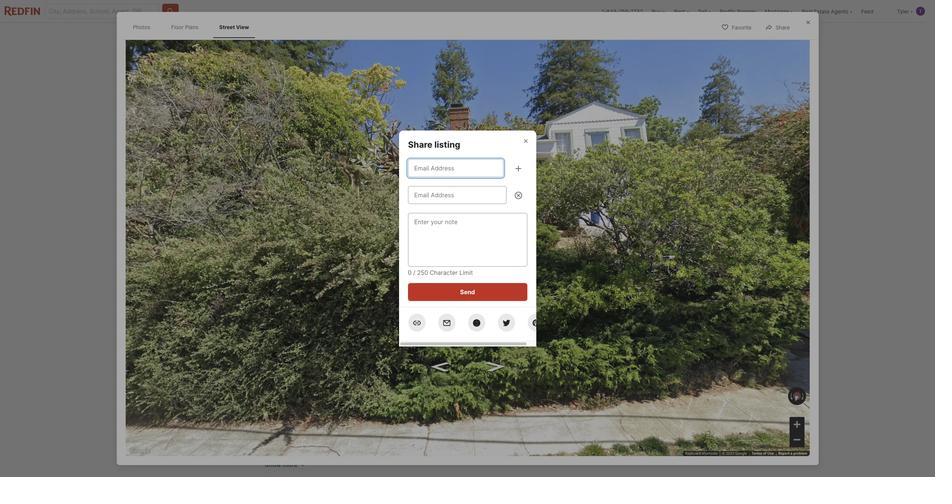Task type: describe. For each thing, give the bounding box(es) containing it.
0 vertical spatial you
[[290, 361, 298, 368]]

844-
[[607, 8, 619, 14]]

for
[[272, 247, 282, 254]]

Add a comment... text field
[[271, 342, 487, 351]]

friday
[[636, 263, 651, 269]]

active
[[302, 247, 320, 254]]

about
[[265, 406, 291, 416]]

also
[[487, 474, 498, 477]]

home up kitchen.
[[502, 429, 517, 437]]

with right hills
[[380, 429, 392, 437]]

unfinished
[[502, 465, 531, 472]]

feed
[[862, 8, 874, 14]]

fixer
[[265, 429, 279, 437]]

providing
[[334, 465, 360, 472]]

pre-
[[314, 291, 325, 297]]

problem
[[794, 452, 808, 456]]

0 vertical spatial this
[[581, 247, 597, 257]]

1 vertical spatial 94530
[[627, 354, 641, 360]]

street view button
[[325, 217, 377, 232]]

active link
[[302, 247, 320, 254]]

partner
[[370, 361, 389, 368]]

next image
[[656, 270, 668, 282]]

$899,000 est. $6,545 /mo get pre-approved
[[265, 278, 349, 297]]

map entry image
[[487, 247, 537, 296]]

redfin premier
[[720, 8, 756, 14]]

welcomes
[[265, 438, 293, 446]]

a right report
[[791, 452, 793, 456]]

save
[[510, 343, 524, 350]]

floor inside the floor plans tab
[[171, 24, 184, 30]]

street view tab
[[213, 18, 255, 36]]

(925) 433-7479 link
[[612, 417, 659, 425]]

tour for schedule
[[615, 332, 627, 340]]

tour via video chat
[[618, 308, 658, 314]]

street view inside tab
[[219, 24, 249, 30]]

7621 terrace dr , el cerrito , ca 94530
[[265, 261, 372, 269]]

2 email address text field from the top
[[414, 191, 500, 200]]

save button
[[498, 338, 537, 355]]

and right needs
[[411, 474, 422, 477]]

overview tab list
[[265, 23, 510, 42]]

schedule tour
[[586, 332, 627, 340]]

adjacent
[[410, 447, 435, 455]]

add a search partner button
[[336, 361, 389, 368]]

ask a question
[[556, 417, 599, 425]]

and down situated
[[265, 465, 276, 472]]

250
[[417, 269, 428, 276]]

prime
[[321, 429, 337, 437]]

schedule
[[586, 332, 613, 340]]

boundless
[[321, 438, 350, 446]]

linen
[[300, 465, 313, 472]]

on
[[290, 456, 297, 464]]

wednesday 1 nov
[[556, 263, 583, 289]]

two
[[357, 456, 368, 464]]

the inside in the last 30 days
[[648, 354, 655, 360]]

large
[[399, 429, 413, 437]]

report
[[779, 452, 790, 456]]

send
[[460, 288, 475, 296]]

list box containing tour in person
[[548, 302, 665, 321]]

1-844-759-7732 link
[[602, 8, 643, 14]]

0 vertical spatial can
[[300, 361, 309, 368]]

with up "rare"
[[457, 465, 469, 472]]

1 email address text field from the top
[[414, 164, 497, 173]]

beds
[[367, 290, 382, 297]]

2 tab from the left
[[407, 24, 467, 42]]

1 vertical spatial closet
[[315, 465, 332, 472]]

opportunity
[[280, 429, 313, 437]]

street inside button
[[342, 221, 357, 227]]

keyboard shortcuts button
[[686, 451, 718, 456]]

with up entertain
[[307, 438, 319, 446]]

share listing
[[408, 140, 460, 150]]

or
[[602, 374, 611, 381]]

only
[[277, 361, 288, 368]]

street view inside button
[[342, 221, 371, 227]]

needs
[[392, 474, 410, 477]]

terms of use link
[[752, 452, 774, 456]]

photos
[[133, 24, 150, 30]]

family
[[483, 429, 500, 437]]

see
[[310, 361, 319, 368]]

your comments
[[265, 319, 331, 330]]

the down 2bd/1ba
[[448, 438, 457, 446]]

in inside option
[[575, 308, 579, 314]]

your
[[265, 319, 284, 330]]

bedrooms,
[[419, 456, 449, 464]]

go
[[548, 247, 560, 257]]

lot!
[[415, 429, 424, 437]]

submit search image
[[167, 7, 174, 15]]

the up "linen"
[[299, 456, 308, 464]]

0 horizontal spatial this
[[405, 465, 417, 472]]

view inside button
[[358, 221, 371, 227]]

plans for tab list containing photos
[[185, 24, 198, 30]]

nov for 1
[[565, 284, 574, 289]]

nov for 2
[[602, 284, 611, 289]]

ask
[[556, 417, 567, 425]]

wednesday
[[556, 263, 583, 269]]

limit
[[460, 269, 473, 276]]

1-
[[602, 8, 607, 14]]

find,
[[467, 474, 480, 477]]

it
[[481, 474, 485, 477]]

dining
[[375, 447, 393, 455]]

share for share listing
[[408, 140, 432, 150]]

2023
[[726, 452, 735, 456]]

tour via video chat option
[[603, 302, 665, 321]]

google image
[[127, 447, 152, 456]]

bright
[[519, 438, 535, 446]]

a
[[449, 474, 453, 477]]

room,
[[281, 447, 297, 455]]

character
[[430, 269, 458, 276]]

approved
[[325, 291, 349, 297]]

of
[[763, 452, 767, 456]]

video
[[636, 308, 647, 314]]

thursday 2 nov
[[595, 263, 619, 289]]

tab list inside share listing 'dialog'
[[126, 16, 263, 38]]

tour for tour via video chat
[[618, 308, 627, 314]]

a left large
[[394, 429, 397, 437]]

only you can see this.
[[277, 361, 331, 368]]

start
[[587, 393, 602, 401]]

cerrito for ,
[[321, 261, 340, 269]]

-
[[298, 247, 300, 254]]

light
[[480, 438, 492, 446]]

get pre-approved link
[[304, 291, 349, 297]]

2 , from the left
[[340, 261, 342, 269]]

ca
[[343, 261, 352, 269]]

natural
[[459, 438, 479, 446]]

redfin agents led 27 tours in 94530
[[565, 354, 641, 360]]

a up "find,"
[[470, 465, 474, 472]]

0 horizontal spatial 94530
[[353, 261, 372, 269]]

bath link
[[400, 290, 413, 297]]



Task type: locate. For each thing, give the bounding box(es) containing it.
tour left person
[[564, 308, 574, 314]]

and right room,
[[299, 447, 310, 455]]

floor up for sale - active
[[288, 221, 301, 227]]

favorite button for overview
[[542, 25, 584, 40]]

walk-
[[491, 456, 507, 464]]

1 horizontal spatial to
[[436, 447, 442, 455]]

1 vertical spatial you
[[295, 438, 305, 446]]

0 vertical spatial 94530
[[353, 261, 372, 269]]

fixer opportunity in prime el cerrito hills with a large lot! this 2bd/1ba single family home welcomes you with boundless potential and opportunity. soak in the natural light with the bright living room, and entertain in the formal dining room adjacent to the well-appointed kitchen. situated on the second floor are two generously sized bedrooms, full bathroom, walk-in closet and hallway linen closet providing ample storage.       this home comes with a spacious unfinished basement that you can shape to your unique needs and lifestyle. a rare find, it also boas
[[265, 429, 535, 477]]

view inside tab
[[236, 24, 249, 30]]

formal
[[356, 447, 374, 455]]

1 horizontal spatial 94530
[[627, 354, 641, 360]]

2 nov from the left
[[602, 284, 611, 289]]

closet up 'unfinished'
[[513, 456, 530, 464]]

None button
[[553, 259, 587, 294], [590, 259, 624, 294], [627, 259, 660, 294], [553, 259, 587, 294], [590, 259, 624, 294], [627, 259, 660, 294]]

rare
[[454, 474, 466, 477]]

1 horizontal spatial cerrito
[[346, 429, 365, 437]]

1 horizontal spatial 1
[[567, 270, 572, 283]]

1 horizontal spatial view
[[358, 221, 371, 227]]

0 horizontal spatial street
[[219, 24, 235, 30]]

2 horizontal spatial nov
[[639, 284, 648, 289]]

tour in person option
[[548, 302, 603, 321]]

ample
[[362, 465, 379, 472]]

floor plans
[[171, 24, 198, 30], [288, 221, 316, 227]]

1 horizontal spatial this
[[581, 247, 597, 257]]

7479
[[645, 417, 659, 425]]

situated
[[265, 456, 288, 464]]

0 horizontal spatial street view
[[219, 24, 249, 30]]

tour inside tour via video chat option
[[618, 308, 627, 314]]

hallway
[[277, 465, 298, 472]]

tour for go
[[562, 247, 579, 257]]

0 vertical spatial share
[[776, 24, 790, 31]]

el
[[314, 261, 319, 269], [339, 429, 344, 437]]

0 vertical spatial cerrito
[[321, 261, 340, 269]]

1 horizontal spatial ,
[[340, 261, 342, 269]]

search
[[352, 361, 369, 368]]

soak
[[426, 438, 440, 446]]

home up prime
[[311, 406, 334, 416]]

1 horizontal spatial el
[[339, 429, 344, 437]]

0 vertical spatial view
[[236, 24, 249, 30]]

floor plans button
[[271, 217, 322, 232]]

,
[[311, 261, 312, 269], [340, 261, 342, 269]]

redfin for redfin agents led 27 tours in 94530
[[565, 354, 579, 360]]

1 vertical spatial redfin
[[565, 354, 579, 360]]

your
[[358, 474, 370, 477]]

1 vertical spatial floor
[[288, 221, 301, 227]]

share listing dialog containing photos
[[117, 12, 819, 465]]

cerrito inside the fixer opportunity in prime el cerrito hills with a large lot! this 2bd/1ba single family home welcomes you with boundless potential and opportunity. soak in the natural light with the bright living room, and entertain in the formal dining room adjacent to the well-appointed kitchen. situated on the second floor are two generously sized bedrooms, full bathroom, walk-in closet and hallway linen closet providing ample storage.       this home comes with a spacious unfinished basement that you can shape to your unique needs and lifestyle. a rare find, it also boas
[[346, 429, 365, 437]]

1 horizontal spatial 2
[[603, 270, 610, 283]]

0 vertical spatial email address text field
[[414, 164, 497, 173]]

0 horizontal spatial redfin
[[565, 354, 579, 360]]

floor plans inside tab
[[171, 24, 198, 30]]

a right ask
[[568, 417, 572, 425]]

closet
[[513, 456, 530, 464], [315, 465, 332, 472]]

0 horizontal spatial favorite button
[[542, 25, 584, 40]]

el right dr
[[314, 261, 319, 269]]

1 inside 1 bath
[[400, 278, 404, 289]]

comes
[[436, 465, 455, 472]]

1 horizontal spatial favorite
[[732, 24, 752, 31]]

for sale - active
[[272, 247, 320, 254]]

tab list containing photos
[[126, 16, 263, 38]]

0 vertical spatial plans
[[185, 24, 198, 30]]

report a problem
[[779, 452, 808, 456]]

0 / 250 character limit
[[408, 269, 473, 276]]

0 vertical spatial el
[[314, 261, 319, 269]]

the up are
[[345, 447, 354, 455]]

share listing dialog containing share listing
[[399, 131, 545, 347]]

share
[[776, 24, 790, 31], [408, 140, 432, 150]]

1 vertical spatial email address text field
[[414, 191, 500, 200]]

759-
[[619, 8, 631, 14]]

street view
[[219, 24, 249, 30], [342, 221, 371, 227]]

single
[[465, 429, 481, 437]]

2 vertical spatial you
[[308, 474, 318, 477]]

cerrito up potential at the left bottom of the page
[[346, 429, 365, 437]]

0 vertical spatial street view
[[219, 24, 249, 30]]

0 vertical spatial redfin
[[720, 8, 736, 14]]

2 inside 2 beds
[[367, 278, 373, 289]]

spacious
[[475, 465, 500, 472]]

start an offer button
[[548, 388, 665, 406]]

the up kitchen.
[[508, 438, 517, 446]]

floor plans inside button
[[288, 221, 316, 227]]

0 horizontal spatial 2
[[367, 278, 373, 289]]

floor down submit search image
[[171, 24, 184, 30]]

0 horizontal spatial tour
[[564, 308, 574, 314]]

tour for tour in person
[[564, 308, 574, 314]]

el up boundless
[[339, 429, 344, 437]]

user photo image
[[916, 7, 925, 16]]

1 horizontal spatial floor
[[288, 221, 301, 227]]

you down "linen"
[[308, 474, 318, 477]]

add
[[336, 361, 346, 368]]

a right add
[[347, 361, 350, 368]]

Enter your note text field
[[414, 218, 521, 262]]

overview
[[318, 30, 342, 36]]

0 horizontal spatial closet
[[315, 465, 332, 472]]

0
[[408, 269, 412, 276]]

|
[[333, 361, 334, 368]]

1 horizontal spatial tour
[[615, 332, 627, 340]]

share for share
[[776, 24, 790, 31]]

hills
[[367, 429, 379, 437]]

1 vertical spatial can
[[320, 474, 330, 477]]

1 vertical spatial street view
[[342, 221, 371, 227]]

nov down "thursday" at the bottom of the page
[[602, 284, 611, 289]]

0 horizontal spatial cerrito
[[321, 261, 340, 269]]

1 vertical spatial el
[[339, 429, 344, 437]]

nov inside thursday 2 nov
[[602, 284, 611, 289]]

share listing element
[[408, 131, 469, 150]]

nov inside wednesday 1 nov
[[565, 284, 574, 289]]

floor plans up -
[[288, 221, 316, 227]]

plans inside button
[[302, 221, 316, 227]]

0 horizontal spatial can
[[300, 361, 309, 368]]

tour inside tour in person option
[[564, 308, 574, 314]]

plans for floor plans button
[[302, 221, 316, 227]]

1 , from the left
[[311, 261, 312, 269]]

thursday
[[595, 263, 619, 269]]

overview tab
[[309, 24, 351, 42]]

that
[[295, 474, 306, 477]]

led
[[596, 354, 602, 360]]

7732
[[631, 8, 643, 14]]

1 horizontal spatial floor plans
[[288, 221, 316, 227]]

friday 3 nov
[[636, 263, 651, 289]]

share button
[[759, 19, 796, 35]]

opportunity.
[[390, 438, 424, 446]]

to down providing
[[350, 474, 356, 477]]

1 vertical spatial floor plans
[[288, 221, 316, 227]]

the up full in the left of the page
[[444, 447, 453, 455]]

in inside in the last 30 days
[[643, 354, 646, 360]]

0 horizontal spatial tour
[[562, 247, 579, 257]]

0 horizontal spatial floor
[[171, 24, 184, 30]]

redfin for redfin premier
[[720, 8, 736, 14]]

tour left via
[[618, 308, 627, 314]]

0 vertical spatial this
[[425, 429, 437, 437]]

this.
[[321, 361, 331, 368]]

floor plans down submit search image
[[171, 24, 198, 30]]

7621 terrace dr, el cerrito, ca 94530 image
[[265, 44, 545, 238], [548, 44, 665, 139], [548, 142, 665, 238]]

1 vertical spatial tour
[[615, 332, 627, 340]]

1 inside wednesday 1 nov
[[567, 270, 572, 283]]

1 down wednesday
[[567, 270, 572, 283]]

unique
[[372, 474, 391, 477]]

and up dining
[[378, 438, 388, 446]]

1 horizontal spatial street
[[342, 221, 357, 227]]

redfin inside button
[[720, 8, 736, 14]]

well-
[[455, 447, 469, 455]]

street inside tab
[[219, 24, 235, 30]]

Email Address text field
[[414, 164, 497, 173], [414, 191, 500, 200]]

terms of use
[[752, 452, 774, 456]]

0 horizontal spatial 1
[[400, 278, 404, 289]]

entertain
[[311, 447, 337, 455]]

el inside the fixer opportunity in prime el cerrito hills with a large lot! this 2bd/1ba single family home welcomes you with boundless potential and opportunity. soak in the natural light with the bright living room, and entertain in the formal dining room adjacent to the well-appointed kitchen. situated on the second floor are two generously sized bedrooms, full bathroom, walk-in closet and hallway linen closet providing ample storage.       this home comes with a spacious unfinished basement that you can shape to your unique needs and lifestyle. a rare find, it also boas
[[339, 429, 344, 437]]

0 horizontal spatial this
[[293, 406, 309, 416]]

0 horizontal spatial share
[[408, 140, 432, 150]]

1 nov from the left
[[565, 284, 574, 289]]

433-
[[630, 417, 645, 425]]

1 tour from the left
[[564, 308, 574, 314]]

0 vertical spatial tour
[[562, 247, 579, 257]]

2
[[603, 270, 610, 283], [367, 278, 373, 289]]

can left see on the bottom left of the page
[[300, 361, 309, 368]]

go tour this home
[[548, 247, 623, 257]]

0 horizontal spatial nov
[[565, 284, 574, 289]]

1 horizontal spatial can
[[320, 474, 330, 477]]

el for ,
[[314, 261, 319, 269]]

redfin left the premier
[[720, 8, 736, 14]]

this up soak
[[425, 429, 437, 437]]

el for prime
[[339, 429, 344, 437]]

use
[[768, 452, 774, 456]]

1 horizontal spatial this
[[425, 429, 437, 437]]

plans
[[185, 24, 198, 30], [302, 221, 316, 227]]

1 vertical spatial street
[[342, 221, 357, 227]]

can left shape
[[320, 474, 330, 477]]

basement
[[265, 474, 293, 477]]

this down the sized
[[405, 465, 417, 472]]

, down active link
[[311, 261, 312, 269]]

premier
[[737, 8, 756, 14]]

photos
[[635, 221, 653, 227]]

1 vertical spatial cerrito
[[346, 429, 365, 437]]

tour in person
[[564, 308, 595, 314]]

nov down wednesday
[[565, 284, 574, 289]]

floor plans tab
[[165, 18, 204, 36]]

, left ca
[[340, 261, 342, 269]]

plans inside tab
[[185, 24, 198, 30]]

the right 'tours' at the right bottom of page
[[648, 354, 655, 360]]

are
[[347, 456, 356, 464]]

0 horizontal spatial ,
[[311, 261, 312, 269]]

1 vertical spatial this
[[293, 406, 309, 416]]

floor inside floor plans button
[[288, 221, 301, 227]]

nov inside friday 3 nov
[[639, 284, 648, 289]]

37
[[627, 221, 634, 227]]

1 horizontal spatial closet
[[513, 456, 530, 464]]

feed button
[[857, 0, 893, 22]]

0 horizontal spatial view
[[236, 24, 249, 30]]

0 vertical spatial floor plans
[[171, 24, 198, 30]]

1 vertical spatial plans
[[302, 221, 316, 227]]

1 horizontal spatial plans
[[302, 221, 316, 227]]

tour
[[564, 308, 574, 314], [618, 308, 627, 314]]

share inside button
[[776, 24, 790, 31]]

to up bedrooms,
[[436, 447, 442, 455]]

tour inside button
[[615, 332, 627, 340]]

1 horizontal spatial favorite button
[[715, 19, 758, 35]]

cerrito left ca
[[321, 261, 340, 269]]

1 bath
[[400, 278, 413, 297]]

this
[[425, 429, 437, 437], [405, 465, 417, 472]]

1 horizontal spatial nov
[[602, 284, 611, 289]]

you right only
[[290, 361, 298, 368]]

0 horizontal spatial to
[[350, 474, 356, 477]]

2 inside thursday 2 nov
[[603, 270, 610, 283]]

1 horizontal spatial share
[[776, 24, 790, 31]]

37 photos
[[627, 221, 653, 227]]

0 horizontal spatial floor plans
[[171, 24, 198, 30]]

lifestyle.
[[424, 474, 447, 477]]

list box
[[548, 302, 665, 321]]

floor
[[332, 456, 345, 464]]

you down opportunity
[[295, 438, 305, 446]]

redfin premier button
[[716, 0, 761, 22]]

listing
[[434, 140, 460, 150]]

cerrito for hills
[[346, 429, 365, 437]]

offer
[[612, 393, 626, 401]]

0 vertical spatial to
[[436, 447, 442, 455]]

1 vertical spatial this
[[405, 465, 417, 472]]

in the last 30 days
[[565, 354, 656, 366]]

1 horizontal spatial tour
[[618, 308, 627, 314]]

tour up wednesday
[[562, 247, 579, 257]]

2 beds
[[367, 278, 382, 297]]

94530 right 'tours' at the right bottom of page
[[627, 354, 641, 360]]

can inside the fixer opportunity in prime el cerrito hills with a large lot! this 2bd/1ba single family home welcomes you with boundless potential and opportunity. soak in the natural light with the bright living room, and entertain in the formal dining room adjacent to the well-appointed kitchen. situated on the second floor are two generously sized bedrooms, full bathroom, walk-in closet and hallway linen closet providing ample storage.       this home comes with a spacious unfinished basement that you can shape to your unique needs and lifestyle. a rare find, it also boas
[[320, 474, 330, 477]]

favorite button for floor plans
[[715, 19, 758, 35]]

1 vertical spatial view
[[358, 221, 371, 227]]

37 photos button
[[610, 217, 659, 232]]

tab list
[[126, 16, 263, 38]]

3 tab from the left
[[467, 24, 504, 42]]

nov down 3
[[639, 284, 648, 289]]

street
[[219, 24, 235, 30], [342, 221, 357, 227]]

1 horizontal spatial redfin
[[720, 8, 736, 14]]

94530 right ca
[[353, 261, 372, 269]]

0 vertical spatial floor
[[171, 24, 184, 30]]

0 horizontal spatial el
[[314, 261, 319, 269]]

this up "thursday" at the bottom of the page
[[581, 247, 597, 257]]

get
[[304, 291, 313, 297]]

1 vertical spatial to
[[350, 474, 356, 477]]

photos tab
[[127, 18, 156, 36]]

about this home
[[265, 406, 334, 416]]

days
[[581, 361, 591, 366]]

1 horizontal spatial street view
[[342, 221, 371, 227]]

this up opportunity
[[293, 406, 309, 416]]

tab
[[351, 24, 407, 42], [407, 24, 467, 42], [467, 24, 504, 42]]

to
[[436, 447, 442, 455], [350, 474, 356, 477]]

share listing dialog
[[117, 12, 819, 465], [399, 131, 545, 347]]

0 horizontal spatial favorite
[[559, 30, 578, 36]]

0 vertical spatial street
[[219, 24, 235, 30]]

nov
[[565, 284, 574, 289], [602, 284, 611, 289], [639, 284, 648, 289]]

1 tab from the left
[[351, 24, 407, 42]]

home up lifestyle.
[[419, 465, 435, 472]]

dr
[[304, 261, 311, 269]]

tour right schedule
[[615, 332, 627, 340]]

3 nov from the left
[[639, 284, 648, 289]]

0 vertical spatial closet
[[513, 456, 530, 464]]

City, Address, School, Agent, ZIP search field
[[44, 4, 159, 19]]

0 horizontal spatial plans
[[185, 24, 198, 30]]

sale
[[283, 247, 296, 254]]

2 tour from the left
[[618, 308, 627, 314]]

home up "thursday" at the bottom of the page
[[599, 247, 623, 257]]

1 up bath
[[400, 278, 404, 289]]

2 up beds
[[367, 278, 373, 289]]

keyboard
[[686, 452, 701, 456]]

nov for 3
[[639, 284, 648, 289]]

©
[[722, 452, 725, 456]]

1 vertical spatial share
[[408, 140, 432, 150]]

living
[[265, 447, 280, 455]]

closet down second
[[315, 465, 332, 472]]

redfin up last
[[565, 354, 579, 360]]

2 down "thursday" at the bottom of the page
[[603, 270, 610, 283]]

floor
[[171, 24, 184, 30], [288, 221, 301, 227]]

you
[[290, 361, 298, 368], [295, 438, 305, 446], [308, 474, 318, 477]]

with down family
[[494, 438, 506, 446]]



Task type: vqa. For each thing, say whether or not it's contained in the screenshot.
Reset
no



